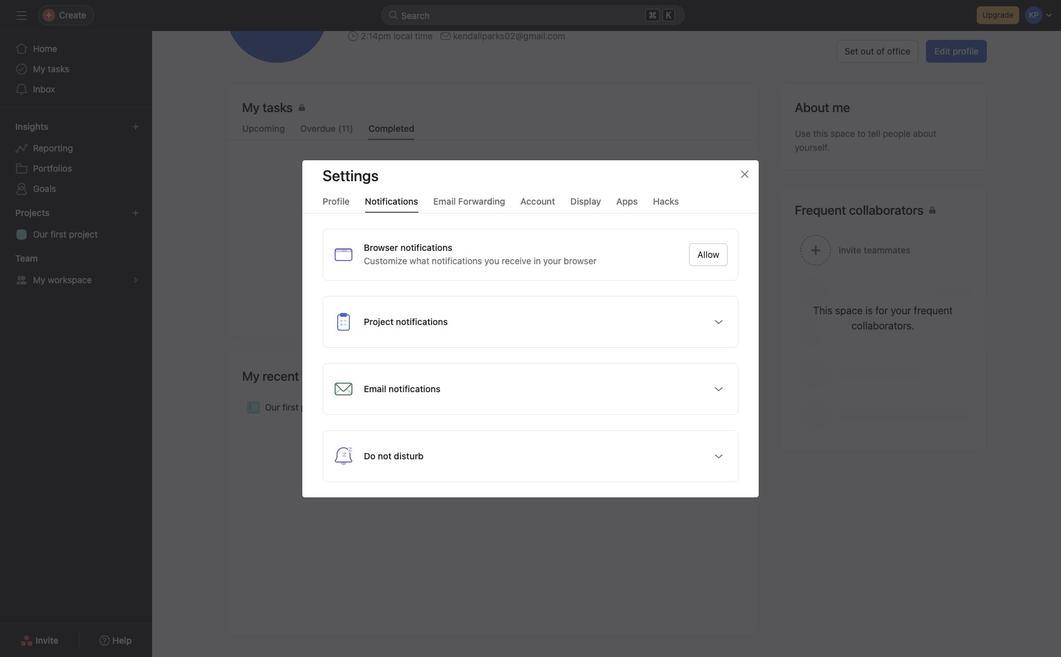 Task type: describe. For each thing, give the bounding box(es) containing it.
overdue
[[300, 123, 336, 134]]

completed
[[369, 123, 415, 134]]

not disturb
[[378, 451, 424, 461]]

hacks
[[653, 196, 679, 206]]

our inside projects element
[[33, 229, 48, 240]]

my for my tasks
[[33, 63, 45, 74]]

your
[[399, 261, 418, 272]]

our first project link
[[8, 225, 145, 245]]

project notifications
[[364, 316, 448, 327]]

this
[[814, 128, 829, 139]]

edit profile button
[[927, 40, 987, 63]]

home link
[[8, 39, 145, 59]]

my tasks
[[33, 63, 69, 74]]

space
[[831, 128, 856, 139]]

1 vertical spatial first
[[283, 402, 299, 413]]

kendallparks02@gmail.com
[[453, 30, 566, 41]]

⌘
[[649, 10, 657, 20]]

overdue (11)
[[300, 123, 353, 134]]

1 vertical spatial our first project
[[265, 402, 330, 413]]

edit profile
[[935, 46, 979, 56]]

do
[[364, 451, 376, 461]]

edit
[[935, 46, 951, 56]]

people
[[883, 128, 911, 139]]

my for my recent projects
[[242, 369, 260, 384]]

2:14pm local time
[[361, 30, 433, 41]]

our first project inside projects element
[[33, 229, 98, 240]]

my workspace
[[33, 275, 92, 285]]

upcoming button
[[242, 123, 285, 140]]

reporting link
[[8, 138, 145, 159]]

upgrade button
[[977, 6, 1020, 24]]

email forwarding button
[[434, 196, 506, 213]]

receive
[[502, 255, 532, 266]]

upcoming
[[242, 123, 285, 134]]

list image
[[250, 404, 257, 412]]

tasks inside 'your completed tasks will appear here, so you can reference them later.'
[[466, 261, 487, 272]]

out
[[861, 46, 875, 56]]

settings
[[323, 166, 379, 184]]

to
[[858, 128, 866, 139]]

my tasks link
[[242, 99, 743, 119]]

my tasks
[[242, 100, 293, 115]]

(11)
[[338, 123, 353, 134]]

show options image for email notifications
[[714, 384, 724, 394]]

goals link
[[8, 179, 145, 199]]

reference
[[459, 275, 498, 286]]

portfolios
[[33, 163, 72, 174]]

recent projects
[[263, 369, 348, 384]]

show options image for project notifications
[[714, 317, 724, 327]]

your
[[544, 255, 562, 266]]

in
[[534, 255, 541, 266]]

you inside 'your completed tasks will appear here, so you can reference them later.'
[[572, 261, 586, 272]]

prominent image
[[389, 10, 399, 20]]

tell
[[869, 128, 881, 139]]

my tasks link
[[8, 59, 145, 79]]

browser notifications
[[364, 242, 453, 253]]

set out of office button
[[837, 40, 919, 63]]

insights element
[[0, 115, 152, 202]]

notifications button
[[365, 196, 418, 213]]

insights
[[15, 121, 48, 132]]

time
[[415, 30, 433, 41]]

apps button
[[617, 196, 638, 213]]

kp
[[724, 403, 734, 412]]

home
[[33, 43, 57, 54]]

yourself.
[[795, 142, 830, 153]]

completed
[[420, 261, 464, 272]]

what
[[410, 255, 430, 266]]

email forwarding
[[434, 196, 506, 206]]

allow
[[698, 249, 720, 260]]

browser
[[564, 255, 597, 266]]

display button
[[571, 196, 601, 213]]

forwarding
[[458, 196, 506, 206]]

overdue (11) button
[[300, 123, 353, 140]]

account
[[521, 196, 555, 206]]

notifications
[[365, 196, 418, 206]]

do not disturb
[[364, 451, 424, 461]]

global element
[[0, 31, 152, 107]]

tasks inside 'link'
[[48, 63, 69, 74]]



Task type: locate. For each thing, give the bounding box(es) containing it.
can
[[442, 275, 456, 286]]

goals
[[33, 183, 56, 194]]

frequent collaborators
[[795, 203, 924, 218]]

2 vertical spatial my
[[242, 369, 260, 384]]

close image
[[740, 169, 750, 179]]

notifications
[[432, 255, 482, 266]]

tasks down home
[[48, 63, 69, 74]]

them
[[500, 275, 521, 286]]

0 vertical spatial my
[[33, 63, 45, 74]]

1 vertical spatial show options image
[[714, 384, 724, 394]]

email notifications
[[364, 383, 441, 394]]

first up teams element
[[50, 229, 67, 240]]

0 horizontal spatial our first project
[[33, 229, 98, 240]]

you up reference on the top of the page
[[485, 255, 500, 266]]

my
[[33, 63, 45, 74], [33, 275, 45, 285], [242, 369, 260, 384]]

my up list image
[[242, 369, 260, 384]]

email
[[434, 196, 456, 206]]

my recent projects
[[242, 369, 348, 384]]

profile button
[[323, 196, 350, 213]]

invite button
[[12, 630, 67, 653]]

office
[[888, 46, 911, 56]]

local
[[394, 30, 413, 41]]

workspace
[[48, 275, 92, 285]]

0 vertical spatial show options image
[[714, 317, 724, 327]]

my up the inbox
[[33, 63, 45, 74]]

0 vertical spatial our first project
[[33, 229, 98, 240]]

customize
[[364, 255, 407, 266]]

0 horizontal spatial first
[[50, 229, 67, 240]]

0 horizontal spatial tasks
[[48, 63, 69, 74]]

1 vertical spatial our
[[265, 402, 280, 413]]

later.
[[524, 275, 544, 286]]

about me
[[795, 100, 851, 115]]

0 horizontal spatial you
[[485, 255, 500, 266]]

0 horizontal spatial project
[[69, 229, 98, 240]]

use this space to tell people about yourself.
[[795, 128, 937, 153]]

about
[[914, 128, 937, 139]]

1 vertical spatial tasks
[[466, 261, 487, 272]]

of
[[877, 46, 885, 56]]

reporting
[[33, 143, 73, 153]]

account button
[[521, 196, 555, 213]]

my left workspace
[[33, 275, 45, 285]]

apps
[[617, 196, 638, 206]]

browser notifications customize what notifications you receive in your browser
[[364, 242, 597, 266]]

1 vertical spatial project
[[301, 402, 330, 413]]

1 horizontal spatial project
[[301, 402, 330, 413]]

you
[[485, 255, 500, 266], [572, 261, 586, 272]]

inbox
[[33, 84, 55, 94]]

set out of office
[[845, 46, 911, 56]]

you inside the browser notifications customize what notifications you receive in your browser
[[485, 255, 500, 266]]

0 vertical spatial tasks
[[48, 63, 69, 74]]

our first project down my recent projects
[[265, 402, 330, 413]]

project up teams element
[[69, 229, 98, 240]]

kendallparks02@gmail.com link
[[453, 29, 566, 43]]

0 vertical spatial our
[[33, 229, 48, 240]]

invite
[[36, 635, 58, 646]]

inbox link
[[8, 79, 145, 100]]

0 vertical spatial project
[[69, 229, 98, 240]]

project
[[69, 229, 98, 240], [301, 402, 330, 413]]

0 horizontal spatial our
[[33, 229, 48, 240]]

1 horizontal spatial tasks
[[466, 261, 487, 272]]

hacks button
[[653, 196, 679, 213]]

teams element
[[0, 247, 152, 293]]

my inside teams element
[[33, 275, 45, 285]]

1 horizontal spatial our
[[265, 402, 280, 413]]

here,
[[536, 261, 557, 272]]

tasks up reference on the top of the page
[[466, 261, 487, 272]]

first inside projects element
[[50, 229, 67, 240]]

my for my workspace
[[33, 275, 45, 285]]

profile
[[323, 196, 350, 206]]

my inside 'link'
[[33, 63, 45, 74]]

my workspace link
[[8, 270, 145, 290]]

our down goals
[[33, 229, 48, 240]]

project down recent projects
[[301, 402, 330, 413]]

hide sidebar image
[[16, 10, 27, 20]]

portfolios link
[[8, 159, 145, 179]]

1 vertical spatial my
[[33, 275, 45, 285]]

tasks
[[48, 63, 69, 74], [466, 261, 487, 272]]

projects element
[[0, 202, 152, 247]]

allow button
[[690, 243, 728, 266]]

0 vertical spatial first
[[50, 229, 67, 240]]

1 horizontal spatial first
[[283, 402, 299, 413]]

your completed tasks will appear here, so you can reference them later.
[[399, 261, 586, 286]]

profile
[[953, 46, 979, 56]]

upgrade
[[983, 10, 1014, 20]]

1 horizontal spatial you
[[572, 261, 586, 272]]

will
[[490, 261, 503, 272]]

display
[[571, 196, 601, 206]]

k
[[666, 10, 672, 20]]

set
[[845, 46, 859, 56]]

completed button
[[369, 123, 415, 140]]

so
[[560, 261, 569, 272]]

use
[[795, 128, 811, 139]]

you right so
[[572, 261, 586, 272]]

1 show options image from the top
[[714, 317, 724, 327]]

appear
[[505, 261, 534, 272]]

1 horizontal spatial our first project
[[265, 402, 330, 413]]

show options image
[[714, 317, 724, 327], [714, 384, 724, 394]]

show options image
[[714, 451, 724, 461]]

our first project up teams element
[[33, 229, 98, 240]]

first down my recent projects
[[283, 402, 299, 413]]

2 show options image from the top
[[714, 384, 724, 394]]

our
[[33, 229, 48, 240], [265, 402, 280, 413]]

2:14pm
[[361, 30, 391, 41]]

our right list image
[[265, 402, 280, 413]]



Task type: vqa. For each thing, say whether or not it's contained in the screenshot.
Upgrade
yes



